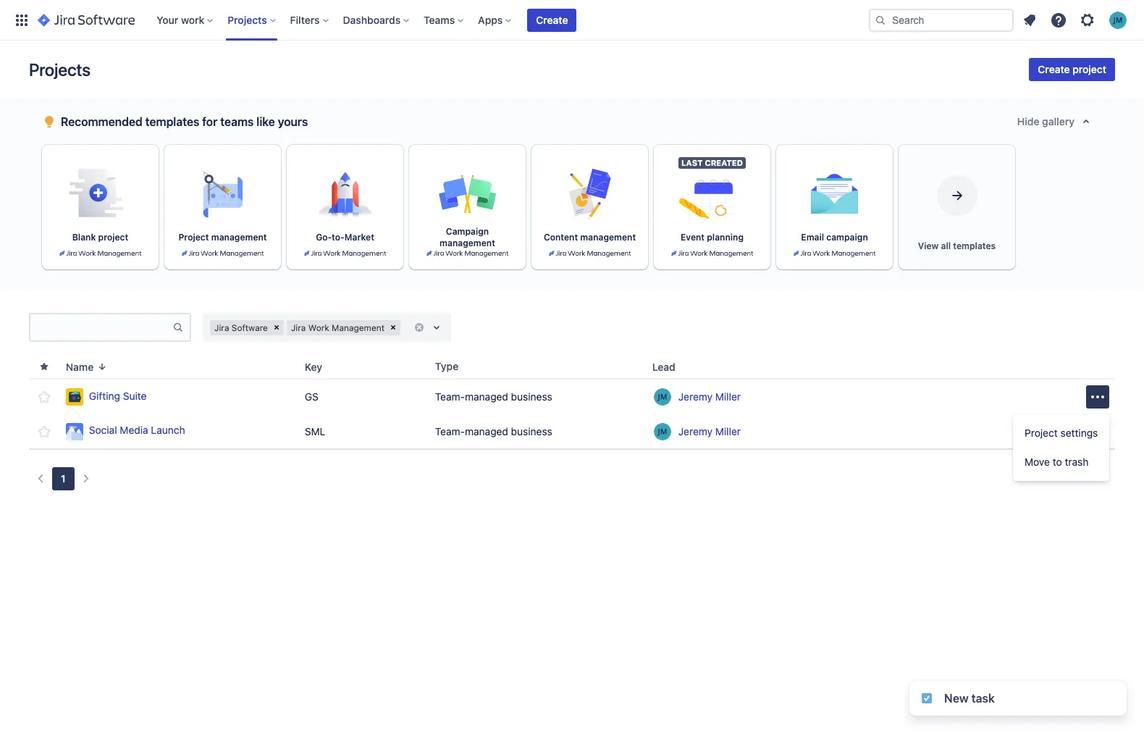 Task type: vqa. For each thing, say whether or not it's contained in the screenshot.
17 in the button
no



Task type: locate. For each thing, give the bounding box(es) containing it.
1 team-managed business from the top
[[435, 391, 553, 403]]

1 horizontal spatial templates
[[954, 241, 997, 251]]

key
[[305, 361, 323, 373]]

0 horizontal spatial project
[[98, 232, 129, 243]]

managed for sml
[[465, 425, 509, 437]]

1 vertical spatial jeremy miller
[[679, 425, 741, 437]]

2 team- from the top
[[435, 425, 465, 437]]

0 vertical spatial business
[[511, 391, 553, 403]]

templates left for
[[145, 115, 200, 128]]

1 horizontal spatial project
[[1073, 63, 1107, 75]]

group
[[1014, 415, 1110, 481]]

1 jira from the left
[[215, 322, 229, 333]]

primary element
[[9, 0, 870, 40]]

project management
[[179, 232, 267, 243]]

clear image for jira work management
[[388, 322, 399, 333]]

management for campaign
[[440, 238, 496, 249]]

view all templates
[[919, 241, 997, 251]]

work
[[181, 13, 205, 26]]

move
[[1025, 456, 1051, 468]]

team- for gs
[[435, 391, 465, 403]]

jira for jira work management
[[291, 322, 306, 333]]

create right apps popup button at the top left of the page
[[537, 13, 568, 26]]

0 vertical spatial create
[[537, 13, 568, 26]]

next image
[[77, 470, 95, 488]]

clear image
[[271, 322, 283, 333], [388, 322, 399, 333]]

1 business from the top
[[511, 391, 553, 403]]

2 miller from the top
[[716, 425, 741, 437]]

banner
[[0, 0, 1145, 41]]

2 jeremy miller from the top
[[679, 425, 741, 437]]

0 vertical spatial jeremy miller link
[[679, 390, 741, 404]]

create for create
[[537, 13, 568, 26]]

0 vertical spatial project
[[1073, 63, 1107, 75]]

0 horizontal spatial management
[[211, 232, 267, 243]]

business
[[511, 391, 553, 403], [511, 425, 553, 437]]

1 vertical spatial team-managed business
[[435, 425, 553, 437]]

1 vertical spatial jeremy miller link
[[679, 424, 741, 439]]

0 vertical spatial jeremy miller
[[679, 391, 741, 403]]

1 horizontal spatial project
[[1025, 427, 1059, 439]]

2 clear image from the left
[[388, 322, 399, 333]]

content
[[544, 232, 578, 243]]

name button
[[60, 358, 114, 375]]

star gifting suite image
[[36, 388, 53, 406]]

all
[[942, 241, 952, 251]]

key button
[[299, 358, 340, 375]]

hide
[[1018, 115, 1040, 128]]

1 vertical spatial jeremy
[[679, 425, 713, 437]]

help image
[[1051, 11, 1068, 29]]

business for sml
[[511, 425, 553, 437]]

managed
[[465, 391, 509, 403], [465, 425, 509, 437]]

create
[[537, 13, 568, 26], [1039, 63, 1071, 75]]

1 jeremy from the top
[[679, 391, 713, 403]]

1 vertical spatial business
[[511, 425, 553, 437]]

jira software image
[[38, 11, 135, 29], [38, 11, 135, 29]]

1 vertical spatial projects
[[29, 59, 91, 80]]

project for create project
[[1073, 63, 1107, 75]]

jeremy miller link
[[679, 390, 741, 404], [679, 424, 741, 439]]

star social media launch image
[[36, 423, 53, 440]]

templates right all
[[954, 241, 997, 251]]

jira work management image
[[59, 249, 142, 258], [59, 249, 142, 258], [182, 249, 264, 258], [182, 249, 264, 258], [304, 249, 386, 258], [304, 249, 386, 258], [427, 249, 509, 258], [427, 249, 509, 258], [549, 249, 631, 258], [549, 249, 631, 258], [672, 249, 754, 258], [672, 249, 754, 258], [794, 249, 876, 258], [794, 249, 876, 258]]

team-managed business
[[435, 391, 553, 403], [435, 425, 553, 437]]

1 horizontal spatial create
[[1039, 63, 1071, 75]]

more image
[[1090, 388, 1107, 406]]

1 horizontal spatial clear image
[[388, 322, 399, 333]]

0 vertical spatial project
[[179, 232, 209, 243]]

0 vertical spatial managed
[[465, 391, 509, 403]]

0 vertical spatial jeremy
[[679, 391, 713, 403]]

gallery
[[1043, 115, 1075, 128]]

management
[[211, 232, 267, 243], [581, 232, 636, 243], [440, 238, 496, 249]]

management inside button
[[440, 238, 496, 249]]

1 vertical spatial project
[[1025, 427, 1059, 439]]

2 business from the top
[[511, 425, 553, 437]]

gifting
[[89, 390, 120, 402]]

move to trash button
[[1014, 448, 1110, 477]]

market
[[345, 232, 375, 243]]

1 vertical spatial team-
[[435, 425, 465, 437]]

0 vertical spatial projects
[[228, 13, 267, 26]]

1 vertical spatial templates
[[954, 241, 997, 251]]

miller
[[716, 391, 741, 403], [716, 425, 741, 437]]

banner containing your work
[[0, 0, 1145, 41]]

0 vertical spatial templates
[[145, 115, 200, 128]]

team-
[[435, 391, 465, 403], [435, 425, 465, 437]]

0 vertical spatial team-managed business
[[435, 391, 553, 403]]

email
[[802, 232, 825, 243]]

last created
[[682, 158, 744, 167]]

social media launch
[[89, 424, 185, 436]]

settings image
[[1080, 11, 1097, 29]]

2 jeremy from the top
[[679, 425, 713, 437]]

teams
[[220, 115, 254, 128]]

team-managed business for gs
[[435, 391, 553, 403]]

project inside project management button
[[179, 232, 209, 243]]

1 horizontal spatial jira
[[291, 322, 306, 333]]

0 vertical spatial team-
[[435, 391, 465, 403]]

1 vertical spatial create
[[1039, 63, 1071, 75]]

apps button
[[474, 8, 518, 32]]

0 horizontal spatial jira
[[215, 322, 229, 333]]

1 miller from the top
[[716, 391, 741, 403]]

jeremy for gs
[[679, 391, 713, 403]]

None text field
[[30, 317, 172, 338]]

move to trash
[[1025, 456, 1090, 468]]

your
[[157, 13, 178, 26]]

settings
[[1061, 427, 1099, 439]]

clear image right software
[[271, 322, 283, 333]]

teams button
[[420, 8, 470, 32]]

new
[[945, 692, 969, 705]]

0 horizontal spatial clear image
[[271, 322, 283, 333]]

2 jira from the left
[[291, 322, 306, 333]]

notifications image
[[1022, 11, 1039, 29]]

2 jeremy miller link from the top
[[679, 424, 741, 439]]

gs
[[305, 391, 319, 403]]

2 horizontal spatial management
[[581, 232, 636, 243]]

jira left work
[[291, 322, 306, 333]]

project right "blank"
[[98, 232, 129, 243]]

go-to-market
[[316, 232, 375, 243]]

projects down appswitcher icon
[[29, 59, 91, 80]]

2 team-managed business from the top
[[435, 425, 553, 437]]

project for blank project
[[98, 232, 129, 243]]

media
[[120, 424, 148, 436]]

apps
[[478, 13, 503, 26]]

clear image
[[414, 322, 425, 333]]

1 managed from the top
[[465, 391, 509, 403]]

filters
[[290, 13, 320, 26]]

jira left software
[[215, 322, 229, 333]]

new task
[[945, 692, 996, 705]]

group containing project settings
[[1014, 415, 1110, 481]]

campaign
[[446, 226, 489, 237]]

create down help icon
[[1039, 63, 1071, 75]]

project
[[179, 232, 209, 243], [1025, 427, 1059, 439]]

recommended templates for teams like yours
[[61, 115, 308, 128]]

clear image left clear image
[[388, 322, 399, 333]]

create inside primary element
[[537, 13, 568, 26]]

gifting suite
[[89, 390, 147, 402]]

planning
[[707, 232, 744, 243]]

1 vertical spatial managed
[[465, 425, 509, 437]]

new task button
[[910, 681, 1128, 716]]

Search field
[[870, 8, 1015, 32]]

1 horizontal spatial projects
[[228, 13, 267, 26]]

like
[[257, 115, 275, 128]]

jeremy miller
[[679, 391, 741, 403], [679, 425, 741, 437]]

team-managed business for sml
[[435, 425, 553, 437]]

1 clear image from the left
[[271, 322, 283, 333]]

appswitcher icon image
[[13, 11, 30, 29]]

0 horizontal spatial project
[[179, 232, 209, 243]]

team- for sml
[[435, 425, 465, 437]]

1 horizontal spatial management
[[440, 238, 496, 249]]

jeremy miller for sml
[[679, 425, 741, 437]]

jira software
[[215, 322, 268, 333]]

jeremy
[[679, 391, 713, 403], [679, 425, 713, 437]]

1 jeremy miller from the top
[[679, 391, 741, 403]]

projects
[[228, 13, 267, 26], [29, 59, 91, 80]]

1 vertical spatial project
[[98, 232, 129, 243]]

trash
[[1066, 456, 1090, 468]]

management
[[332, 322, 385, 333]]

projects right work
[[228, 13, 267, 26]]

0 vertical spatial miller
[[716, 391, 741, 403]]

1
[[61, 472, 66, 485]]

0 horizontal spatial create
[[537, 13, 568, 26]]

view
[[919, 241, 939, 251]]

jira
[[215, 322, 229, 333], [291, 322, 306, 333]]

project inside project settings link
[[1025, 427, 1059, 439]]

1 vertical spatial miller
[[716, 425, 741, 437]]

2 managed from the top
[[465, 425, 509, 437]]

1 jeremy miller link from the top
[[679, 390, 741, 404]]

1 team- from the top
[[435, 391, 465, 403]]

sml
[[305, 425, 326, 437]]

content management button
[[532, 145, 649, 270]]

project down settings icon
[[1073, 63, 1107, 75]]

business for gs
[[511, 391, 553, 403]]



Task type: describe. For each thing, give the bounding box(es) containing it.
create button
[[528, 8, 577, 32]]

gifting suite link
[[66, 388, 293, 406]]

managed for gs
[[465, 391, 509, 403]]

dashboards
[[343, 13, 401, 26]]

campaign management
[[440, 226, 496, 249]]

jira for jira software
[[215, 322, 229, 333]]

0 horizontal spatial projects
[[29, 59, 91, 80]]

your profile and settings image
[[1110, 11, 1128, 29]]

event
[[681, 232, 705, 243]]

clear image for jira software
[[271, 322, 283, 333]]

suite
[[123, 390, 147, 402]]

filters button
[[286, 8, 334, 32]]

blank project
[[72, 232, 129, 243]]

your work
[[157, 13, 205, 26]]

hide gallery
[[1018, 115, 1075, 128]]

jeremy miller link for gs
[[679, 390, 741, 404]]

to
[[1053, 456, 1063, 468]]

projects inside popup button
[[228, 13, 267, 26]]

lead button
[[647, 358, 693, 375]]

software
[[232, 322, 268, 333]]

0 horizontal spatial templates
[[145, 115, 200, 128]]

project management button
[[165, 145, 281, 270]]

previous image
[[32, 470, 49, 488]]

open image
[[428, 319, 446, 336]]

go-
[[316, 232, 332, 243]]

event planning
[[681, 232, 744, 243]]

to-
[[332, 232, 345, 243]]

task icon image
[[922, 693, 933, 704]]

jeremy miller for gs
[[679, 391, 741, 403]]

create project
[[1039, 63, 1107, 75]]

social
[[89, 424, 117, 436]]

create for create project
[[1039, 63, 1071, 75]]

blank project button
[[42, 145, 159, 270]]

last
[[682, 158, 703, 167]]

name
[[66, 361, 94, 373]]

project settings
[[1025, 427, 1099, 439]]

work
[[308, 322, 330, 333]]

campaign management button
[[409, 145, 526, 270]]

recommended
[[61, 115, 143, 128]]

miller for sml
[[716, 425, 741, 437]]

project for project settings
[[1025, 427, 1059, 439]]

go-to-market button
[[287, 145, 404, 270]]

jira work management
[[291, 322, 385, 333]]

blank
[[72, 232, 96, 243]]

content management
[[544, 232, 636, 243]]

email campaign button
[[777, 145, 894, 270]]

miller for gs
[[716, 391, 741, 403]]

templates inside button
[[954, 241, 997, 251]]

project for project management
[[179, 232, 209, 243]]

created
[[705, 158, 744, 167]]

lead
[[653, 361, 676, 373]]

yours
[[278, 115, 308, 128]]

type
[[435, 360, 459, 372]]

your work button
[[152, 8, 219, 32]]

teams
[[424, 13, 455, 26]]

jeremy for sml
[[679, 425, 713, 437]]

campaign
[[827, 232, 869, 243]]

hide gallery button
[[1009, 110, 1104, 133]]

1 button
[[52, 467, 74, 491]]

launch
[[151, 424, 185, 436]]

search image
[[875, 14, 887, 26]]

management for content
[[581, 232, 636, 243]]

management for project
[[211, 232, 267, 243]]

dashboards button
[[339, 8, 415, 32]]

social media launch link
[[66, 423, 293, 440]]

task
[[972, 692, 996, 705]]

project settings link
[[1014, 419, 1110, 448]]

projects button
[[223, 8, 282, 32]]

create project button
[[1030, 58, 1116, 81]]

jeremy miller link for sml
[[679, 424, 741, 439]]

view all templates button
[[899, 145, 1016, 270]]

email campaign
[[802, 232, 869, 243]]

for
[[202, 115, 218, 128]]



